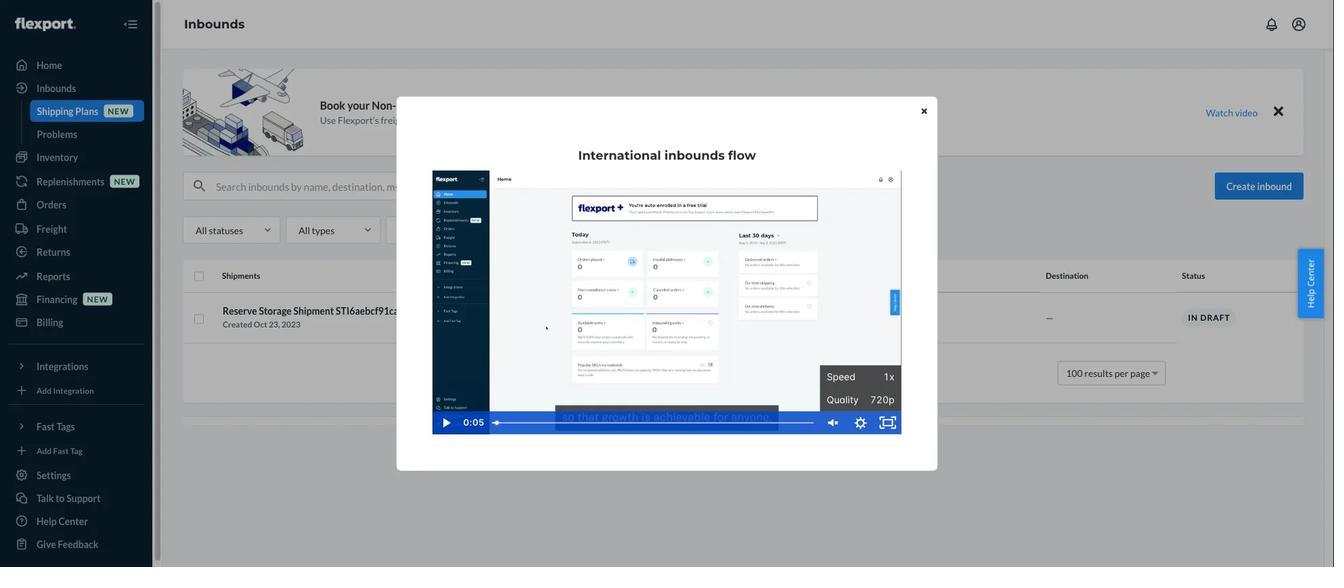 Task type: vqa. For each thing, say whether or not it's contained in the screenshot.
4 pallets's OPTION
no



Task type: describe. For each thing, give the bounding box(es) containing it.
international
[[578, 148, 661, 163]]

inbounds
[[665, 148, 725, 163]]

1x
[[884, 371, 895, 383]]

720p
[[871, 394, 895, 406]]

help center
[[1305, 259, 1317, 308]]

speed
[[827, 371, 856, 383]]

flow
[[729, 148, 756, 163]]



Task type: locate. For each thing, give the bounding box(es) containing it.
close image
[[922, 107, 927, 115]]

quality
[[827, 394, 859, 406]]

center
[[1305, 259, 1317, 287]]

help center button
[[1298, 249, 1325, 319]]

international inbounds flow
[[578, 148, 756, 163]]

help
[[1305, 289, 1317, 308]]

international inbounds flow dialog
[[396, 96, 938, 471]]

video element
[[433, 171, 902, 434]]



